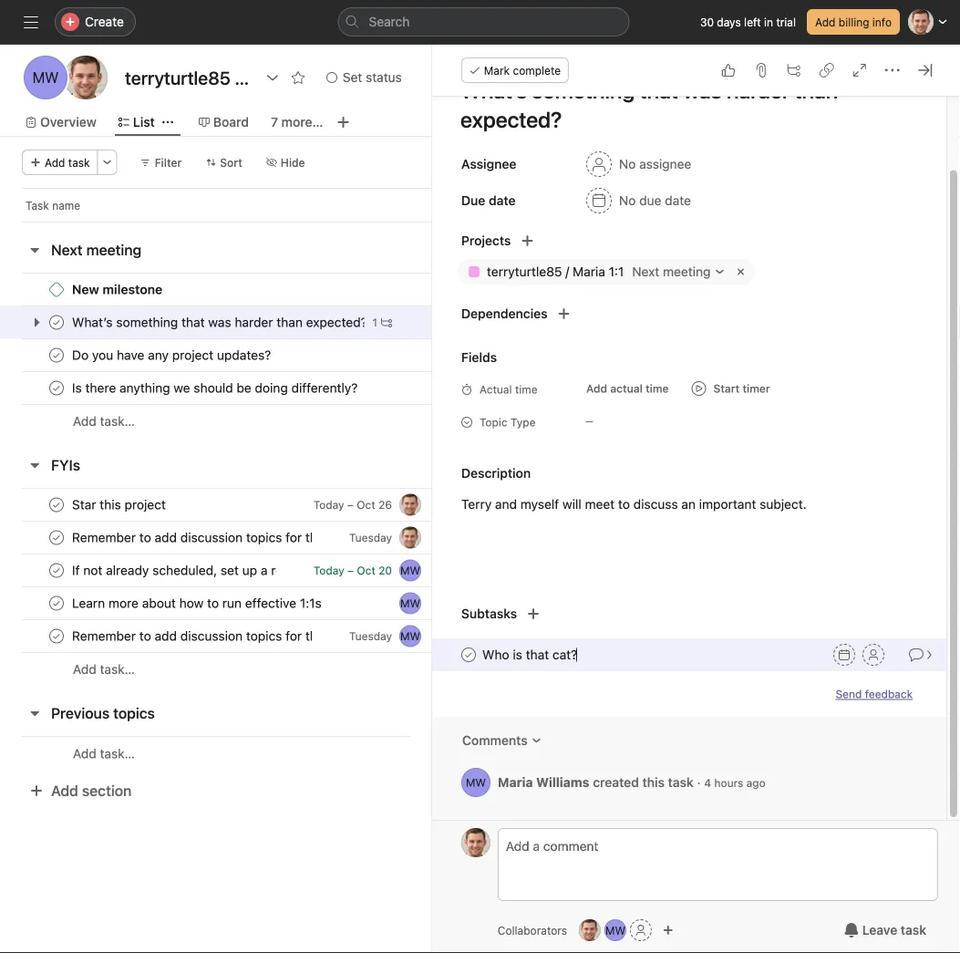 Task type: describe. For each thing, give the bounding box(es) containing it.
description
[[461, 466, 531, 481]]

task… for second add task… row from the top
[[100, 662, 135, 677]]

collaborators
[[498, 924, 567, 937]]

task for add task
[[68, 156, 90, 169]]

/
[[566, 264, 569, 279]]

– for – oct 20
[[348, 564, 354, 577]]

task… for 3rd add task… row from the top
[[100, 746, 135, 761]]

completed image down subtasks dropdown button
[[458, 644, 480, 666]]

this
[[643, 775, 665, 790]]

what's something that was harder than expected? cell
[[0, 306, 433, 339]]

williams
[[536, 775, 590, 790]]

mw inside learn more about how to run effective 1:1s cell
[[400, 597, 421, 610]]

completed image for star this project text field
[[46, 494, 68, 516]]

mw button inside if not already scheduled, set up a recurring 1:1 meeting in your calendar cell
[[400, 560, 421, 582]]

actual
[[480, 383, 512, 396]]

terryturtle85 / maria 1:1
[[487, 264, 624, 279]]

terry and myself will meet to discuss an important subject.
[[461, 497, 807, 512]]

1 subtask image
[[381, 317, 392, 328]]

an
[[682, 497, 696, 512]]

star this project cell
[[0, 488, 433, 522]]

add billing info button
[[807, 9, 900, 35]]

topic
[[480, 416, 508, 429]]

add section button
[[22, 774, 139, 807]]

meeting inside button
[[86, 241, 142, 259]]

mw button inside learn more about how to run effective 1:1s cell
[[400, 592, 421, 614]]

0 horizontal spatial time
[[515, 383, 538, 396]]

send feedback
[[836, 688, 913, 701]]

Completed milestone checkbox
[[49, 282, 64, 297]]

add actual time
[[586, 382, 669, 395]]

close details image
[[919, 63, 933, 78]]

do you have any project updates? cell
[[0, 338, 433, 372]]

add inside "header next meeting" "tree grid"
[[73, 414, 96, 429]]

Do you have any project updates? text field
[[68, 346, 277, 364]]

set
[[343, 70, 362, 85]]

header next meeting tree grid
[[0, 273, 500, 438]]

add inside add billing info button
[[815, 16, 836, 28]]

add actual time button
[[578, 376, 677, 401]]

board
[[213, 114, 249, 130]]

fields button
[[432, 345, 497, 370]]

30
[[700, 16, 714, 28]]

today for – oct 26
[[314, 499, 344, 511]]

Remember to add discussion topics for the next meeting text field
[[68, 627, 313, 645]]

add task… button for second add task… row from the top
[[73, 660, 135, 680]]

20
[[379, 564, 392, 577]]

terry
[[461, 497, 492, 512]]

—
[[586, 416, 594, 426]]

comments
[[462, 733, 528, 748]]

completed checkbox for remember to add discussion topics for the next meeting text box
[[46, 527, 68, 549]]

add inside add section "button"
[[51, 782, 78, 800]]

collapse task list for this section image for previous topics
[[27, 706, 42, 721]]

add up add section "button"
[[73, 746, 96, 761]]

comments button
[[451, 724, 554, 757]]

completed checkbox inside what's something that was harder than expected? cell
[[46, 312, 68, 333]]

26
[[379, 499, 392, 511]]

overview link
[[26, 112, 97, 132]]

time inside dropdown button
[[646, 382, 669, 395]]

remove image
[[734, 265, 748, 279]]

date
[[665, 193, 691, 208]]

1:1
[[609, 264, 624, 279]]

ago
[[747, 777, 766, 789]]

mw row
[[0, 587, 500, 620]]

search list box
[[338, 7, 630, 36]]

trial
[[777, 16, 796, 28]]

learn more about how to run effective 1:1s cell
[[0, 587, 433, 620]]

no assignee button
[[578, 148, 700, 181]]

collapse task list for this section image for fyis
[[27, 458, 42, 473]]

0 likes. click to like this task image
[[722, 63, 736, 78]]

7 more… button
[[271, 112, 323, 132]]

completed image for completed checkbox inside the what's something that was harder than expected? cell
[[46, 312, 68, 333]]

add task button
[[22, 150, 98, 175]]

no due date button
[[578, 184, 700, 217]]

completed checkbox for is there anything we should be doing differently? text field
[[46, 377, 68, 399]]

search
[[369, 14, 410, 29]]

tt inside star this project cell
[[404, 499, 417, 511]]

overview
[[40, 114, 97, 130]]

myself
[[521, 497, 559, 512]]

completed checkbox for star this project text field
[[46, 494, 68, 516]]

days
[[717, 16, 741, 28]]

billing
[[839, 16, 870, 28]]

fyis button
[[51, 449, 80, 482]]

leave
[[863, 923, 898, 938]]

2 add task… row from the top
[[0, 652, 500, 686]]

filter button
[[132, 150, 190, 175]]

will
[[563, 497, 582, 512]]

collapse task list for this section image
[[27, 243, 42, 257]]

If not already scheduled, set up a recurring 1:1 meeting in your calendar text field
[[68, 561, 277, 580]]

hide
[[281, 156, 305, 169]]

assignee
[[639, 156, 692, 171]]

start timer
[[714, 382, 770, 395]]

add task… for 3rd add task… row from the top
[[73, 746, 135, 761]]

– for – oct 26
[[347, 499, 354, 511]]

discuss
[[634, 497, 678, 512]]

create button
[[55, 7, 136, 36]]

maria williams link
[[498, 775, 590, 790]]

projects button
[[432, 228, 511, 254]]

maria williams created this task · 4 hours ago
[[498, 775, 766, 790]]

completed checkbox for remember to add discussion topics for the next meeting text field
[[46, 625, 68, 647]]

0 horizontal spatial maria
[[498, 775, 533, 790]]

no due date
[[619, 193, 691, 208]]

if not already scheduled, set up a recurring 1:1 meeting in your calendar cell
[[0, 554, 433, 587]]

actual
[[610, 382, 643, 395]]

1 horizontal spatial maria
[[573, 264, 605, 279]]

completed checkbox inside learn more about how to run effective 1:1s cell
[[46, 592, 68, 614]]

2 remember to add discussion topics for the next meeting cell from the top
[[0, 619, 433, 653]]

expand subtask list for the task what's something that was harder than expected? image
[[29, 315, 44, 330]]

topics
[[113, 705, 155, 722]]

important
[[699, 497, 756, 512]]

expand sidebar image
[[24, 15, 38, 29]]

name
[[52, 199, 80, 212]]

start
[[714, 382, 740, 395]]

is there anything we should be doing differently? cell
[[0, 371, 433, 405]]

and
[[495, 497, 517, 512]]

task… for first add task… row
[[100, 414, 135, 429]]

assignee
[[461, 156, 517, 171]]

board link
[[199, 112, 249, 132]]

tuesday for mw
[[349, 630, 392, 643]]

4
[[704, 777, 711, 789]]

what's something that was harder than expected? dialog
[[432, 18, 961, 953]]

tab actions image
[[162, 117, 173, 128]]

subtasks button
[[432, 599, 517, 629]]

3 add task… row from the top
[[0, 736, 500, 771]]

today – oct 20
[[314, 564, 392, 577]]

7
[[271, 114, 278, 130]]

today – oct 26
[[314, 499, 392, 511]]

more…
[[282, 114, 323, 130]]

type
[[511, 416, 536, 429]]

next meeting button
[[628, 262, 730, 282]]

show options image
[[265, 70, 280, 85]]

Star this project text field
[[68, 496, 171, 514]]

add inside add actual time dropdown button
[[586, 382, 607, 395]]

completed image for completed checkbox in if not already scheduled, set up a recurring 1:1 meeting in your calendar cell
[[46, 560, 68, 582]]

feedback
[[865, 688, 913, 701]]

complete
[[513, 64, 561, 77]]

1 remember to add discussion topics for the next meeting cell from the top
[[0, 521, 433, 555]]



Task type: vqa. For each thing, say whether or not it's contained in the screenshot.
task… to the top
yes



Task type: locate. For each thing, give the bounding box(es) containing it.
Learn more about how to run effective 1:1s text field
[[68, 594, 327, 613]]

next inside popup button
[[632, 264, 660, 279]]

more actions image
[[102, 157, 113, 168]]

oct for 20
[[357, 564, 376, 577]]

oct left 20
[[357, 564, 376, 577]]

add task… for first add task… row
[[73, 414, 135, 429]]

3 add task… from the top
[[73, 746, 135, 761]]

next meeting inside next meeting popup button
[[632, 264, 711, 279]]

add task… up fyis button at left
[[73, 414, 135, 429]]

add left billing
[[815, 16, 836, 28]]

2 oct from the top
[[357, 564, 376, 577]]

1 vertical spatial add task… row
[[0, 652, 500, 686]]

task inside leave task button
[[901, 923, 927, 938]]

task left more actions icon
[[68, 156, 90, 169]]

1 vertical spatial completed checkbox
[[458, 644, 480, 666]]

today inside star this project cell
[[314, 499, 344, 511]]

0 vertical spatial meeting
[[86, 241, 142, 259]]

add task… button up fyis button at left
[[73, 411, 135, 431]]

add task… button for first add task… row
[[73, 411, 135, 431]]

task name text field down add subtasks icon
[[482, 645, 578, 665]]

task… up section
[[100, 746, 135, 761]]

new milestone cell
[[0, 273, 433, 307]]

add task… up previous topics
[[73, 662, 135, 677]]

2 vertical spatial add task…
[[73, 746, 135, 761]]

full screen image
[[853, 63, 868, 78]]

Is there anything we should be doing differently? text field
[[68, 379, 363, 397]]

time right 'actual'
[[515, 383, 538, 396]]

1 vertical spatial remember to add discussion topics for the next meeting cell
[[0, 619, 433, 653]]

completed checkbox inside main content
[[458, 644, 480, 666]]

task right leave
[[901, 923, 927, 938]]

today inside if not already scheduled, set up a recurring 1:1 meeting in your calendar cell
[[314, 564, 344, 577]]

2 vertical spatial add task… row
[[0, 736, 500, 771]]

completed image for completed checkbox in the is there anything we should be doing differently? cell
[[46, 377, 68, 399]]

add task… inside "header next meeting" "tree grid"
[[73, 414, 135, 429]]

left
[[744, 16, 761, 28]]

today for – oct 20
[[314, 564, 344, 577]]

1 oct from the top
[[357, 499, 376, 511]]

add subtasks image
[[526, 607, 541, 621]]

2 add task… button from the top
[[73, 660, 135, 680]]

2 completed image from the top
[[46, 377, 68, 399]]

1 vertical spatial collapse task list for this section image
[[27, 706, 42, 721]]

no for no due date
[[619, 193, 636, 208]]

next meeting up new milestone text field
[[51, 241, 142, 259]]

time
[[646, 382, 669, 395], [515, 383, 538, 396]]

mark complete
[[484, 64, 561, 77]]

1 add task… row from the top
[[0, 404, 500, 438]]

1 completed checkbox from the top
[[46, 312, 68, 333]]

2 tuesday from the top
[[349, 630, 392, 643]]

3 task… from the top
[[100, 746, 135, 761]]

add section
[[51, 782, 132, 800]]

2 today from the top
[[314, 564, 344, 577]]

– left 20
[[348, 564, 354, 577]]

1 today from the top
[[314, 499, 344, 511]]

created
[[593, 775, 639, 790]]

completed image down fyis
[[46, 494, 68, 516]]

next meeting button
[[51, 234, 142, 266]]

collapse task list for this section image left fyis button at left
[[27, 458, 42, 473]]

no left assignee
[[619, 156, 636, 171]]

2 collapse task list for this section image from the top
[[27, 706, 42, 721]]

in
[[765, 16, 774, 28]]

–
[[347, 499, 354, 511], [348, 564, 354, 577]]

task… up star this project text field
[[100, 414, 135, 429]]

0 horizontal spatial task
[[68, 156, 90, 169]]

today left 20
[[314, 564, 344, 577]]

maria down comments popup button
[[498, 775, 533, 790]]

mw inside if not already scheduled, set up a recurring 1:1 meeting in your calendar cell
[[400, 564, 421, 577]]

1 vertical spatial task
[[668, 775, 694, 790]]

task… inside "header next meeting" "tree grid"
[[100, 414, 135, 429]]

add inside add task button
[[45, 156, 65, 169]]

oct inside if not already scheduled, set up a recurring 1:1 meeting in your calendar cell
[[357, 564, 376, 577]]

add
[[815, 16, 836, 28], [45, 156, 65, 169], [586, 382, 607, 395], [73, 414, 96, 429], [73, 662, 96, 677], [73, 746, 96, 761], [51, 782, 78, 800]]

add dependencies image
[[557, 307, 571, 321]]

oct for 26
[[357, 499, 376, 511]]

0 vertical spatial task name text field
[[449, 69, 925, 140]]

add task… for second add task… row from the top
[[73, 662, 135, 677]]

Completed checkbox
[[46, 592, 68, 614], [458, 644, 480, 666]]

1 horizontal spatial next meeting
[[632, 264, 711, 279]]

2 vertical spatial task
[[901, 923, 927, 938]]

collapse task list for this section image
[[27, 458, 42, 473], [27, 706, 42, 721]]

1 task… from the top
[[100, 414, 135, 429]]

1 vertical spatial task name text field
[[482, 645, 578, 665]]

remember to add discussion topics for the next meeting cell down learn more about how to run effective 1:1s text field
[[0, 619, 433, 653]]

meeting inside popup button
[[663, 264, 711, 279]]

add left section
[[51, 782, 78, 800]]

add task… inside the header fyis tree grid
[[73, 662, 135, 677]]

1 collapse task list for this section image from the top
[[27, 458, 42, 473]]

add to starred image
[[291, 70, 305, 85]]

0 horizontal spatial next meeting
[[51, 241, 142, 259]]

completed image inside do you have any project updates? cell
[[46, 344, 68, 366]]

task… up the previous topics button at the bottom left
[[100, 662, 135, 677]]

oct left 26
[[357, 499, 376, 511]]

1 vertical spatial add task…
[[73, 662, 135, 677]]

set status
[[343, 70, 402, 85]]

completed checkbox for do you have any project updates? text box
[[46, 344, 68, 366]]

None text field
[[120, 61, 256, 94]]

topic type
[[480, 416, 536, 429]]

tt button inside star this project cell
[[400, 494, 421, 516]]

1 vertical spatial task…
[[100, 662, 135, 677]]

tt button
[[400, 494, 421, 516], [400, 527, 421, 549], [461, 828, 491, 857], [579, 920, 601, 941]]

completed image
[[46, 344, 68, 366], [46, 494, 68, 516], [46, 527, 68, 549], [458, 644, 480, 666]]

1 vertical spatial no
[[619, 193, 636, 208]]

1 vertical spatial maria
[[498, 775, 533, 790]]

status
[[366, 70, 402, 85]]

completed image for remember to add discussion topics for the next meeting text box
[[46, 527, 68, 549]]

1 – from the top
[[347, 499, 354, 511]]

0 vertical spatial next meeting
[[51, 241, 142, 259]]

completed image inside learn more about how to run effective 1:1s cell
[[46, 592, 68, 614]]

task inside add task button
[[68, 156, 90, 169]]

remember to add discussion topics for the next meeting cell
[[0, 521, 433, 555], [0, 619, 433, 653]]

1 add task… button from the top
[[73, 411, 135, 431]]

no left due
[[619, 193, 636, 208]]

0 vertical spatial add task… row
[[0, 404, 500, 438]]

add inside the header fyis tree grid
[[73, 662, 96, 677]]

add task… button for 3rd add task… row from the top
[[73, 744, 135, 764]]

1 horizontal spatial meeting
[[663, 264, 711, 279]]

task name text field up assignee
[[449, 69, 925, 140]]

mw button
[[400, 560, 421, 582], [400, 592, 421, 614], [400, 625, 421, 647], [461, 768, 491, 797], [605, 920, 627, 941]]

actual time
[[480, 383, 538, 396]]

completed image for do you have any project updates? text box
[[46, 344, 68, 366]]

3 add task… button from the top
[[73, 744, 135, 764]]

– left 26
[[347, 499, 354, 511]]

main content containing assignee
[[432, 18, 947, 820]]

0 vertical spatial next
[[51, 241, 83, 259]]

next meeting right 1:1
[[632, 264, 711, 279]]

1 horizontal spatial task
[[668, 775, 694, 790]]

What's something that was harder than expected? text field
[[68, 313, 365, 332]]

completed checkbox for if not already scheduled, set up a recurring 1:1 meeting in your calendar text box
[[46, 560, 68, 582]]

0 vertical spatial add task…
[[73, 414, 135, 429]]

completed image inside if not already scheduled, set up a recurring 1:1 meeting in your calendar cell
[[46, 560, 68, 582]]

0 horizontal spatial next
[[51, 241, 83, 259]]

completed milestone image
[[49, 282, 64, 297]]

completed image inside star this project cell
[[46, 494, 68, 516]]

time right actual
[[646, 382, 669, 395]]

1 horizontal spatial next
[[632, 264, 660, 279]]

sort button
[[197, 150, 251, 175]]

completed checkbox inside star this project cell
[[46, 494, 68, 516]]

tuesday for tt
[[349, 531, 392, 544]]

task…
[[100, 414, 135, 429], [100, 662, 135, 677], [100, 746, 135, 761]]

2 no from the top
[[619, 193, 636, 208]]

1 vertical spatial next meeting
[[632, 264, 711, 279]]

·
[[697, 775, 701, 790]]

1 completed image from the top
[[46, 312, 68, 333]]

0 vertical spatial task…
[[100, 414, 135, 429]]

task for leave task
[[901, 923, 927, 938]]

1 vertical spatial –
[[348, 564, 354, 577]]

2 – from the top
[[348, 564, 354, 577]]

0 vertical spatial tuesday
[[349, 531, 392, 544]]

add task… row
[[0, 404, 500, 438], [0, 652, 500, 686], [0, 736, 500, 771]]

due date
[[461, 193, 516, 208]]

collapse task list for this section image left previous
[[27, 706, 42, 721]]

0 vertical spatial no
[[619, 156, 636, 171]]

1 vertical spatial meeting
[[663, 264, 711, 279]]

remember to add discussion topics for the next meeting cell up if not already scheduled, set up a recurring 1:1 meeting in your calendar text box
[[0, 521, 433, 555]]

add left actual
[[586, 382, 607, 395]]

add task… button inside "header next meeting" "tree grid"
[[73, 411, 135, 431]]

30 days left in trial
[[700, 16, 796, 28]]

fyis
[[51, 457, 80, 474]]

next right 1:1
[[632, 264, 660, 279]]

2 task… from the top
[[100, 662, 135, 677]]

completed checkbox inside is there anything we should be doing differently? cell
[[46, 377, 68, 399]]

meeting up new milestone text field
[[86, 241, 142, 259]]

0 vertical spatial remember to add discussion topics for the next meeting cell
[[0, 521, 433, 555]]

task… inside the header fyis tree grid
[[100, 662, 135, 677]]

3 completed checkbox from the top
[[46, 377, 68, 399]]

0 vertical spatial completed checkbox
[[46, 592, 68, 614]]

add down overview link
[[45, 156, 65, 169]]

add task… button up previous topics
[[73, 660, 135, 680]]

header fyis tree grid
[[0, 488, 500, 686]]

3 completed image from the top
[[46, 560, 68, 582]]

attachments: add a file to this task, what's something that was harder than expected? image
[[754, 63, 769, 78]]

add task… up section
[[73, 746, 135, 761]]

completed image inside remember to add discussion topics for the next meeting cell
[[46, 527, 68, 549]]

– inside if not already scheduled, set up a recurring 1:1 meeting in your calendar cell
[[348, 564, 354, 577]]

add to projects image
[[520, 234, 535, 248]]

1 no from the top
[[619, 156, 636, 171]]

add task…
[[73, 414, 135, 429], [73, 662, 135, 677], [73, 746, 135, 761]]

completed image
[[46, 312, 68, 333], [46, 377, 68, 399], [46, 560, 68, 582], [46, 592, 68, 614], [46, 625, 68, 647]]

tuesday down 26
[[349, 531, 392, 544]]

list
[[133, 114, 155, 130]]

completed image down fyis button at left
[[46, 527, 68, 549]]

add up fyis button at left
[[73, 414, 96, 429]]

no for no assignee
[[619, 156, 636, 171]]

oct
[[357, 499, 376, 511], [357, 564, 376, 577]]

7 completed checkbox from the top
[[46, 625, 68, 647]]

1 horizontal spatial completed checkbox
[[458, 644, 480, 666]]

dependencies
[[461, 306, 548, 321]]

meeting left remove icon
[[663, 264, 711, 279]]

maria
[[573, 264, 605, 279], [498, 775, 533, 790]]

0 vertical spatial task
[[68, 156, 90, 169]]

next right collapse task list for this section icon
[[51, 241, 83, 259]]

Task Name text field
[[449, 69, 925, 140], [482, 645, 578, 665]]

add subtask image
[[787, 63, 802, 78]]

task
[[26, 199, 49, 212]]

projects
[[461, 233, 511, 248]]

0 vertical spatial collapse task list for this section image
[[27, 458, 42, 473]]

2 completed checkbox from the top
[[46, 344, 68, 366]]

start timer button
[[685, 376, 778, 401]]

– inside star this project cell
[[347, 499, 354, 511]]

4 completed checkbox from the top
[[46, 494, 68, 516]]

completed image inside is there anything we should be doing differently? cell
[[46, 377, 68, 399]]

task left ·
[[668, 775, 694, 790]]

today left 26
[[314, 499, 344, 511]]

tt
[[77, 69, 95, 86], [404, 499, 417, 511], [404, 531, 417, 544], [469, 837, 483, 849], [583, 924, 597, 937]]

7 more…
[[271, 114, 323, 130]]

oct inside star this project cell
[[357, 499, 376, 511]]

add or remove collaborators image
[[663, 925, 674, 936]]

list link
[[118, 112, 155, 132]]

0 vertical spatial add task… button
[[73, 411, 135, 431]]

timer
[[743, 382, 770, 395]]

completed image for completed checkbox associated with remember to add discussion topics for the next meeting text field
[[46, 625, 68, 647]]

1 vertical spatial add task… button
[[73, 660, 135, 680]]

tuesday
[[349, 531, 392, 544], [349, 630, 392, 643]]

1 tuesday from the top
[[349, 531, 392, 544]]

1 vertical spatial today
[[314, 564, 344, 577]]

no assignee
[[619, 156, 692, 171]]

— button
[[578, 409, 688, 434]]

1 vertical spatial oct
[[357, 564, 376, 577]]

filter
[[155, 156, 182, 169]]

tuesday down 20
[[349, 630, 392, 643]]

meet
[[585, 497, 615, 512]]

1 vertical spatial tuesday
[[349, 630, 392, 643]]

leave task button
[[833, 914, 939, 947]]

1 add task… from the top
[[73, 414, 135, 429]]

5 completed image from the top
[[46, 625, 68, 647]]

0 vertical spatial maria
[[573, 264, 605, 279]]

main content inside what's something that was harder than expected? dialog
[[432, 18, 947, 820]]

1 vertical spatial next
[[632, 264, 660, 279]]

2 add task… from the top
[[73, 662, 135, 677]]

2 vertical spatial task…
[[100, 746, 135, 761]]

2 vertical spatial add task… button
[[73, 744, 135, 764]]

next
[[51, 241, 83, 259], [632, 264, 660, 279]]

mark complete button
[[461, 57, 569, 83]]

previous topics button
[[51, 697, 155, 730]]

add tab image
[[336, 115, 351, 130]]

section
[[82, 782, 132, 800]]

0 vertical spatial today
[[314, 499, 344, 511]]

6 completed checkbox from the top
[[46, 560, 68, 582]]

5 completed checkbox from the top
[[46, 527, 68, 549]]

1 horizontal spatial time
[[646, 382, 669, 395]]

4 completed image from the top
[[46, 592, 68, 614]]

copy task link image
[[820, 63, 835, 78]]

no
[[619, 156, 636, 171], [619, 193, 636, 208]]

0 horizontal spatial completed checkbox
[[46, 592, 68, 614]]

completed image down completed milestone option
[[46, 344, 68, 366]]

add up previous
[[73, 662, 96, 677]]

hours
[[715, 777, 744, 789]]

maria right / on the right
[[573, 264, 605, 279]]

add task
[[45, 156, 90, 169]]

subject.
[[760, 497, 807, 512]]

task name row
[[0, 188, 500, 222]]

Remember to add discussion topics for the next meeting text field
[[68, 529, 313, 547]]

fields
[[461, 350, 497, 365]]

subtasks
[[461, 606, 517, 621]]

previous topics
[[51, 705, 155, 722]]

hide button
[[258, 150, 313, 175]]

Completed checkbox
[[46, 312, 68, 333], [46, 344, 68, 366], [46, 377, 68, 399], [46, 494, 68, 516], [46, 527, 68, 549], [46, 560, 68, 582], [46, 625, 68, 647]]

0 horizontal spatial meeting
[[86, 241, 142, 259]]

to
[[618, 497, 630, 512]]

create
[[85, 14, 124, 29]]

search button
[[338, 7, 630, 36]]

0 vertical spatial –
[[347, 499, 354, 511]]

mark
[[484, 64, 510, 77]]

0 vertical spatial oct
[[357, 499, 376, 511]]

main content
[[432, 18, 947, 820]]

completed checkbox inside if not already scheduled, set up a recurring 1:1 meeting in your calendar cell
[[46, 560, 68, 582]]

set status button
[[318, 65, 410, 90]]

mw
[[32, 69, 59, 86], [400, 564, 421, 577], [400, 597, 421, 610], [400, 630, 421, 643], [466, 776, 486, 789], [606, 924, 626, 937]]

row
[[22, 221, 432, 223], [0, 273, 500, 307], [0, 338, 500, 372], [0, 371, 500, 405], [0, 488, 500, 522], [0, 521, 500, 555], [0, 554, 500, 587], [0, 619, 500, 653]]

add billing info
[[815, 16, 892, 28]]

completed checkbox inside do you have any project updates? cell
[[46, 344, 68, 366]]

leave task
[[863, 923, 927, 938]]

more actions for this task image
[[886, 63, 900, 78]]

add task… button inside the header fyis tree grid
[[73, 660, 135, 680]]

add task… button up section
[[73, 744, 135, 764]]

2 horizontal spatial task
[[901, 923, 927, 938]]

sort
[[220, 156, 242, 169]]

next inside button
[[51, 241, 83, 259]]

New milestone text field
[[68, 281, 168, 299]]

info
[[873, 16, 892, 28]]



